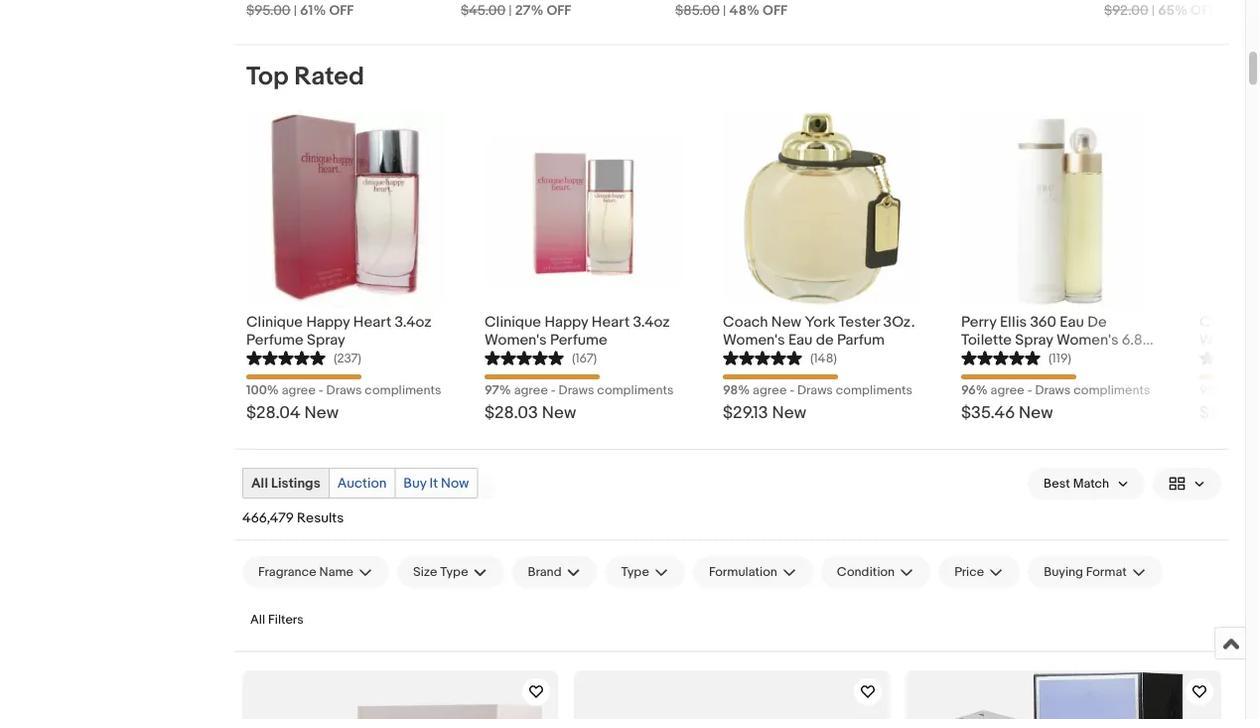 Task type: describe. For each thing, give the bounding box(es) containing it.
all filters button
[[242, 604, 312, 635]]

perry
[[962, 312, 997, 330]]

draws for $28.03 new
[[559, 382, 595, 397]]

agree for $35.46
[[991, 382, 1025, 397]]

new for $28.03
[[542, 402, 577, 423]]

$95.00
[[246, 2, 291, 19]]

rated
[[294, 62, 365, 92]]

$92.00
[[1105, 2, 1149, 19]]

buy it now
[[404, 475, 469, 492]]

98% agree
[[1200, 382, 1261, 397]]

$28.03 new
[[485, 402, 577, 423]]

new for $35.46
[[1019, 402, 1054, 423]]

4.9 out of 5 stars image for $28.03
[[485, 348, 564, 366]]

$92.00 text field
[[1105, 2, 1149, 19]]

n
[[1257, 402, 1261, 423]]

off for $95.00 | 61% off
[[329, 2, 354, 19]]

best match
[[1044, 476, 1110, 492]]

condition button
[[822, 556, 931, 588]]

- for $28.04
[[319, 382, 324, 397]]

de
[[1088, 312, 1108, 330]]

now
[[441, 475, 469, 492]]

97% agree - draws compliments
[[485, 382, 674, 397]]

brand button
[[512, 556, 598, 588]]

clinique happy heart 3.4oz women's perfume
[[485, 312, 670, 348]]

360
[[1031, 312, 1057, 330]]

$85.00
[[676, 2, 720, 19]]

formulation button
[[693, 556, 814, 588]]

coach new york tester 3oz. women's eau de parfum link
[[723, 308, 922, 348]]

delina by parfums de marly 2.5 oz edp perfume for women new in sealed box image
[[242, 670, 558, 719]]

(148)
[[811, 351, 837, 366]]

$95.00 text field
[[246, 2, 291, 19]]

view: gallery view image
[[1169, 473, 1206, 494]]

coach new york tester 3oz. women's eau de parfum
[[723, 312, 915, 348]]

clinique happy heart 3.4oz women's perfume link
[[485, 308, 684, 348]]

$95.00 | 61% off
[[246, 2, 354, 19]]

100% agree - draws compliments
[[246, 382, 442, 397]]

| for $92.00
[[1152, 2, 1156, 19]]

perfume inside clinique happy heart 3.4oz women's perfume
[[550, 330, 608, 348]]

buy it now link
[[396, 469, 477, 498]]

clinique happy heart 3.4oz perfume spray link
[[246, 308, 445, 348]]

draws for $29.13 new
[[798, 382, 834, 397]]

filters
[[268, 612, 304, 627]]

(167) link
[[485, 348, 597, 366]]

price button
[[939, 556, 1021, 588]]

$29.13 new
[[723, 402, 807, 423]]

top rated
[[246, 62, 365, 92]]

parfum
[[838, 330, 885, 348]]

fragrance
[[258, 565, 317, 580]]

brand
[[528, 565, 562, 580]]

draws for $28.04 new
[[327, 382, 362, 397]]

all for all listings
[[251, 475, 268, 492]]

98% for $35.95 n
[[1200, 382, 1227, 397]]

coach new york tester 3oz. women's eau de parfum image
[[723, 109, 922, 308]]

agree for $29.13
[[753, 382, 787, 397]]

4.9 out of 5 stars image for $35.46
[[962, 348, 1041, 366]]

$28.04
[[246, 402, 301, 423]]

perfume inside clinique happy heart 3.4oz perfume spray
[[246, 330, 304, 348]]

466,479 results
[[242, 510, 344, 527]]

eau inside perry ellis 360 eau de toilette spray women's 6.8 oz
[[1061, 312, 1085, 330]]

(148) link
[[723, 348, 837, 366]]

4.9 out of 5 stars image for $29.13
[[723, 348, 803, 366]]

$92.00 | 65% off
[[1105, 2, 1216, 19]]

kle
[[1246, 312, 1261, 330]]

(119)
[[1049, 351, 1072, 366]]

size type button
[[397, 556, 504, 588]]

$28.03
[[485, 402, 538, 423]]

4.9 out of 5 stars image for $35.95
[[1200, 348, 1261, 366]]

65%
[[1159, 2, 1188, 19]]

3.4oz for $28.04 new
[[395, 312, 432, 330]]

calvin
[[1200, 312, 1243, 330]]

all for all filters
[[250, 612, 265, 627]]

(119) link
[[962, 348, 1072, 366]]

clinique happy heart 3.4oz perfume spray image
[[246, 109, 445, 308]]

compliments for $28.03 new
[[597, 382, 674, 397]]

98% agree - draws compliments
[[723, 382, 913, 397]]

tester
[[839, 312, 881, 330]]

new for $29.13
[[773, 402, 807, 423]]

$45.00
[[461, 2, 506, 19]]

3oz.
[[884, 312, 915, 330]]

buying format
[[1045, 565, 1128, 580]]

- for $29.13
[[790, 382, 795, 397]]

happy for $28.04 new
[[306, 312, 350, 330]]

oz
[[962, 348, 981, 366]]

466,479
[[242, 510, 294, 527]]

all filters
[[250, 612, 304, 627]]

york
[[805, 312, 836, 330]]

agree for $35.95
[[1230, 382, 1261, 397]]

buying
[[1045, 565, 1084, 580]]

results
[[297, 510, 344, 527]]

48%
[[730, 2, 760, 19]]

best match button
[[1028, 468, 1146, 500]]

de
[[817, 330, 834, 348]]

$85.00 text field
[[676, 2, 720, 19]]

| for $45.00
[[509, 2, 512, 19]]

fragrance name button
[[242, 556, 390, 588]]

61%
[[300, 2, 326, 19]]

4.9 out of 5 stars image for $28.04
[[246, 348, 326, 366]]

$45.00 text field
[[461, 2, 506, 19]]

top
[[246, 62, 289, 92]]

spray inside perry ellis 360 eau de toilette spray women's 6.8 oz
[[1016, 330, 1054, 348]]

fragrance name
[[258, 565, 354, 580]]

97%
[[485, 382, 511, 397]]

| for $95.00
[[294, 2, 297, 19]]

format
[[1087, 565, 1128, 580]]

agree for $28.04
[[282, 382, 316, 397]]



Task type: vqa. For each thing, say whether or not it's contained in the screenshot.


Task type: locate. For each thing, give the bounding box(es) containing it.
calvin kle
[[1200, 312, 1261, 348]]

buying format button
[[1029, 556, 1163, 588]]

(167)
[[572, 351, 597, 366]]

agree up n
[[1230, 382, 1261, 397]]

3 | from the left
[[723, 2, 727, 19]]

$45.00 | 27% off
[[461, 2, 572, 19]]

0 horizontal spatial type
[[440, 565, 469, 580]]

2 - from the left
[[551, 382, 556, 397]]

(237)
[[334, 351, 362, 366]]

new down '97% agree - draws compliments'
[[542, 402, 577, 423]]

96% agree - draws compliments
[[962, 382, 1151, 397]]

agree up the $28.03 new
[[514, 382, 548, 397]]

clinique happy heart 3.4oz perfume spray
[[246, 312, 432, 348]]

women's inside clinique happy heart 3.4oz women's perfume
[[485, 330, 547, 348]]

toilette
[[962, 330, 1012, 348]]

1 happy from the left
[[306, 312, 350, 330]]

1 | from the left
[[294, 2, 297, 19]]

| left 27%
[[509, 2, 512, 19]]

3 off from the left
[[763, 2, 788, 19]]

happy up (237)
[[306, 312, 350, 330]]

compliments down parfum
[[836, 382, 913, 397]]

4 agree from the left
[[991, 382, 1025, 397]]

2 horizontal spatial women's
[[1057, 330, 1119, 348]]

2 3.4oz from the left
[[633, 312, 670, 330]]

heart up "(167)"
[[592, 312, 630, 330]]

2 compliments from the left
[[597, 382, 674, 397]]

off
[[329, 2, 354, 19], [547, 2, 572, 19], [763, 2, 788, 19], [1191, 2, 1216, 19]]

98% up $29.13
[[723, 382, 750, 397]]

clinique for $28.04
[[246, 312, 303, 330]]

1 98% from the left
[[723, 382, 750, 397]]

- for $28.03
[[551, 382, 556, 397]]

compliments down the clinique happy heart 3.4oz perfume spray link
[[365, 382, 442, 397]]

| left 61% at the left top of page
[[294, 2, 297, 19]]

heart inside clinique happy heart 3.4oz women's perfume
[[592, 312, 630, 330]]

all left listings
[[251, 475, 268, 492]]

agree
[[282, 382, 316, 397], [514, 382, 548, 397], [753, 382, 787, 397], [991, 382, 1025, 397], [1230, 382, 1261, 397]]

3.4oz up '100% agree - draws compliments'
[[395, 312, 432, 330]]

auction link
[[330, 469, 395, 498]]

0 horizontal spatial women's
[[485, 330, 547, 348]]

type right size
[[440, 565, 469, 580]]

2 98% from the left
[[1200, 382, 1227, 397]]

$35.95 n
[[1200, 402, 1261, 423]]

compliments for $28.04 new
[[365, 382, 442, 397]]

calvin kle link
[[1200, 308, 1261, 348]]

2 draws from the left
[[559, 382, 595, 397]]

2 agree from the left
[[514, 382, 548, 397]]

women's left york
[[723, 330, 786, 348]]

compliments for $29.13 new
[[836, 382, 913, 397]]

1 spray from the left
[[307, 330, 345, 348]]

match
[[1074, 476, 1110, 492]]

clinique up '(237)' link
[[246, 312, 303, 330]]

all
[[251, 475, 268, 492], [250, 612, 265, 627]]

agree for $28.03
[[514, 382, 548, 397]]

spray inside clinique happy heart 3.4oz perfume spray
[[307, 330, 345, 348]]

2 | from the left
[[509, 2, 512, 19]]

1 horizontal spatial eau
[[1061, 312, 1085, 330]]

spray
[[307, 330, 345, 348], [1016, 330, 1054, 348]]

heart
[[353, 312, 392, 330], [592, 312, 630, 330]]

perfume up 100%
[[246, 330, 304, 348]]

compliments down "(167)"
[[597, 382, 674, 397]]

2 off from the left
[[547, 2, 572, 19]]

3 compliments from the left
[[836, 382, 913, 397]]

0 horizontal spatial happy
[[306, 312, 350, 330]]

4 - from the left
[[1028, 382, 1033, 397]]

happy inside clinique happy heart 3.4oz women's perfume
[[545, 312, 589, 330]]

1 horizontal spatial spray
[[1016, 330, 1054, 348]]

agree up $35.46 new
[[991, 382, 1025, 397]]

0 horizontal spatial eau
[[789, 330, 813, 348]]

3 agree from the left
[[753, 382, 787, 397]]

1 horizontal spatial heart
[[592, 312, 630, 330]]

1 horizontal spatial perfume
[[550, 330, 608, 348]]

compliments for $35.46 new
[[1074, 382, 1151, 397]]

- up $35.46 new
[[1028, 382, 1033, 397]]

happy inside clinique happy heart 3.4oz perfume spray
[[306, 312, 350, 330]]

clinique
[[246, 312, 303, 330], [485, 312, 542, 330]]

1 horizontal spatial happy
[[545, 312, 589, 330]]

off right 61% at the left top of page
[[329, 2, 354, 19]]

all listings
[[251, 475, 321, 492]]

all listings link
[[243, 469, 329, 498]]

listings
[[271, 475, 321, 492]]

2 4.9 out of 5 stars image from the left
[[485, 348, 564, 366]]

perry ellis 360 eau de toilette spray women's 6.8 oz link
[[962, 308, 1161, 366]]

- up the $28.03 new
[[551, 382, 556, 397]]

new inside coach new york tester 3oz. women's eau de parfum
[[772, 312, 802, 330]]

4.9 out of 5 stars image up 100%
[[246, 348, 326, 366]]

1 draws from the left
[[327, 382, 362, 397]]

heart for $28.03 new
[[592, 312, 630, 330]]

clinique inside clinique happy heart 3.4oz women's perfume
[[485, 312, 542, 330]]

3.4oz for $28.03 new
[[633, 312, 670, 330]]

1 women's from the left
[[485, 330, 547, 348]]

1 horizontal spatial type
[[622, 565, 650, 580]]

auction
[[338, 475, 387, 492]]

1 3.4oz from the left
[[395, 312, 432, 330]]

5 agree from the left
[[1230, 382, 1261, 397]]

(237) link
[[246, 348, 362, 366]]

compliments down 6.8
[[1074, 382, 1151, 397]]

perfume up "(167)"
[[550, 330, 608, 348]]

1 vertical spatial all
[[250, 612, 265, 627]]

- up $28.04 new
[[319, 382, 324, 397]]

0 horizontal spatial 3.4oz
[[395, 312, 432, 330]]

eau
[[1061, 312, 1085, 330], [789, 330, 813, 348]]

draws down (119) at the right of the page
[[1036, 382, 1071, 397]]

96%
[[962, 382, 988, 397]]

1 heart from the left
[[353, 312, 392, 330]]

formulation
[[709, 565, 778, 580]]

buy
[[404, 475, 427, 492]]

3 - from the left
[[790, 382, 795, 397]]

all left 'filters'
[[250, 612, 265, 627]]

perry ellis 360 eau de toilette spray women's 6.8 oz
[[962, 312, 1143, 366]]

draws for $35.46 new
[[1036, 382, 1071, 397]]

4 compliments from the left
[[1074, 382, 1151, 397]]

women's inside perry ellis 360 eau de toilette spray women's 6.8 oz
[[1057, 330, 1119, 348]]

1 off from the left
[[329, 2, 354, 19]]

clinique happy heart 3.4oz women's perfume image
[[485, 134, 684, 283]]

4.9 out of 5 stars image up 98% agree
[[1200, 348, 1261, 366]]

2 type from the left
[[622, 565, 650, 580]]

happy
[[306, 312, 350, 330], [545, 312, 589, 330]]

98% for $29.13 new
[[723, 382, 750, 397]]

$35.95
[[1200, 402, 1253, 423]]

-
[[319, 382, 324, 397], [551, 382, 556, 397], [790, 382, 795, 397], [1028, 382, 1033, 397]]

1 perfume from the left
[[246, 330, 304, 348]]

type
[[440, 565, 469, 580], [622, 565, 650, 580]]

2 happy from the left
[[545, 312, 589, 330]]

0 horizontal spatial spray
[[307, 330, 345, 348]]

eau inside coach new york tester 3oz. women's eau de parfum
[[789, 330, 813, 348]]

new left york
[[772, 312, 802, 330]]

3.4oz
[[395, 312, 432, 330], [633, 312, 670, 330]]

women's
[[485, 330, 547, 348], [723, 330, 786, 348], [1057, 330, 1119, 348]]

0 vertical spatial all
[[251, 475, 268, 492]]

- down (148) 'link'
[[790, 382, 795, 397]]

1 horizontal spatial women's
[[723, 330, 786, 348]]

27%
[[515, 2, 544, 19]]

off right 65%
[[1191, 2, 1216, 19]]

compliments
[[365, 382, 442, 397], [597, 382, 674, 397], [836, 382, 913, 397], [1074, 382, 1151, 397]]

$85.00 | 48% off
[[676, 2, 788, 19]]

0 horizontal spatial clinique
[[246, 312, 303, 330]]

3.4oz left coach in the right of the page
[[633, 312, 670, 330]]

0 horizontal spatial 98%
[[723, 382, 750, 397]]

happy up "(167)"
[[545, 312, 589, 330]]

|
[[294, 2, 297, 19], [509, 2, 512, 19], [723, 2, 727, 19], [1152, 2, 1156, 19]]

3 draws from the left
[[798, 382, 834, 397]]

4 off from the left
[[1191, 2, 1216, 19]]

3 4.9 out of 5 stars image from the left
[[723, 348, 803, 366]]

name
[[320, 565, 354, 580]]

off for $45.00 | 27% off
[[547, 2, 572, 19]]

happy for $28.03 new
[[545, 312, 589, 330]]

ellis
[[1000, 312, 1028, 330]]

100%
[[246, 382, 279, 397]]

heart inside clinique happy heart 3.4oz perfume spray
[[353, 312, 392, 330]]

clinique inside clinique happy heart 3.4oz perfume spray
[[246, 312, 303, 330]]

4.9 out of 5 stars image down ellis
[[962, 348, 1041, 366]]

3.4oz inside clinique happy heart 3.4oz women's perfume
[[633, 312, 670, 330]]

1 horizontal spatial 3.4oz
[[633, 312, 670, 330]]

1 horizontal spatial clinique
[[485, 312, 542, 330]]

1 4.9 out of 5 stars image from the left
[[246, 348, 326, 366]]

perfume
[[246, 330, 304, 348], [550, 330, 608, 348]]

size
[[413, 565, 438, 580]]

off right 27%
[[547, 2, 572, 19]]

best
[[1044, 476, 1071, 492]]

4.9 out of 5 stars image up 97%
[[485, 348, 564, 366]]

2 heart from the left
[[592, 312, 630, 330]]

98% up $35.95
[[1200, 382, 1227, 397]]

heart for $28.04 new
[[353, 312, 392, 330]]

new down 98% agree - draws compliments
[[773, 402, 807, 423]]

agree up $29.13 new
[[753, 382, 787, 397]]

1 horizontal spatial 98%
[[1200, 382, 1227, 397]]

4.9 out of 5 stars image down coach in the right of the page
[[723, 348, 803, 366]]

1 clinique from the left
[[246, 312, 303, 330]]

3 women's from the left
[[1057, 330, 1119, 348]]

women's up 97%
[[485, 330, 547, 348]]

new down '100% agree - draws compliments'
[[305, 402, 339, 423]]

| left 48%
[[723, 2, 727, 19]]

1 agree from the left
[[282, 382, 316, 397]]

| left 65%
[[1152, 2, 1156, 19]]

clinique up (167) "link"
[[485, 312, 542, 330]]

draws down "(167)"
[[559, 382, 595, 397]]

heart up (237)
[[353, 312, 392, 330]]

all inside "button"
[[250, 612, 265, 627]]

coach
[[723, 312, 769, 330]]

4 4.9 out of 5 stars image from the left
[[962, 348, 1041, 366]]

draws down (237)
[[327, 382, 362, 397]]

women's inside coach new york tester 3oz. women's eau de parfum
[[723, 330, 786, 348]]

draws
[[327, 382, 362, 397], [559, 382, 595, 397], [798, 382, 834, 397], [1036, 382, 1071, 397]]

- for $35.46
[[1028, 382, 1033, 397]]

$35.46 new
[[962, 402, 1054, 423]]

new down 96% agree - draws compliments on the right of the page
[[1019, 402, 1054, 423]]

clinique for $28.03
[[485, 312, 542, 330]]

0 horizontal spatial perfume
[[246, 330, 304, 348]]

0 horizontal spatial heart
[[353, 312, 392, 330]]

4.9 out of 5 stars image
[[246, 348, 326, 366], [485, 348, 564, 366], [723, 348, 803, 366], [962, 348, 1041, 366], [1200, 348, 1261, 366]]

size type
[[413, 565, 469, 580]]

2 women's from the left
[[723, 330, 786, 348]]

new for $28.04
[[305, 402, 339, 423]]

new
[[772, 312, 802, 330], [305, 402, 339, 423], [542, 402, 577, 423], [773, 402, 807, 423], [1019, 402, 1054, 423]]

price
[[955, 565, 985, 580]]

4 | from the left
[[1152, 2, 1156, 19]]

3.4oz inside clinique happy heart 3.4oz perfume spray
[[395, 312, 432, 330]]

| for $85.00
[[723, 2, 727, 19]]

1 - from the left
[[319, 382, 324, 397]]

5 4.9 out of 5 stars image from the left
[[1200, 348, 1261, 366]]

1 compliments from the left
[[365, 382, 442, 397]]

2 clinique from the left
[[485, 312, 542, 330]]

1 type from the left
[[440, 565, 469, 580]]

off right 48%
[[763, 2, 788, 19]]

off for $92.00 | 65% off
[[1191, 2, 1216, 19]]

6.8
[[1123, 330, 1143, 348]]

new for coach
[[772, 312, 802, 330]]

agree up $28.04 new
[[282, 382, 316, 397]]

$29.13
[[723, 402, 769, 423]]

women's up (119) at the right of the page
[[1057, 330, 1119, 348]]

perry ellis 360 eau de toilette spray women's 6.8 oz image
[[962, 109, 1161, 308]]

2 perfume from the left
[[550, 330, 608, 348]]

$35.46
[[962, 402, 1016, 423]]

off for $85.00 | 48% off
[[763, 2, 788, 19]]

type button
[[606, 556, 685, 588]]

4 draws from the left
[[1036, 382, 1071, 397]]

2 spray from the left
[[1016, 330, 1054, 348]]

thierry mugler angel eau de parfum spray women's 3.4 oz / 100 ml new sealed box image
[[933, 670, 1195, 719]]

draws down (148)
[[798, 382, 834, 397]]

$28.04 new
[[246, 402, 339, 423]]

type right brand "dropdown button"
[[622, 565, 650, 580]]

condition
[[837, 565, 895, 580]]



